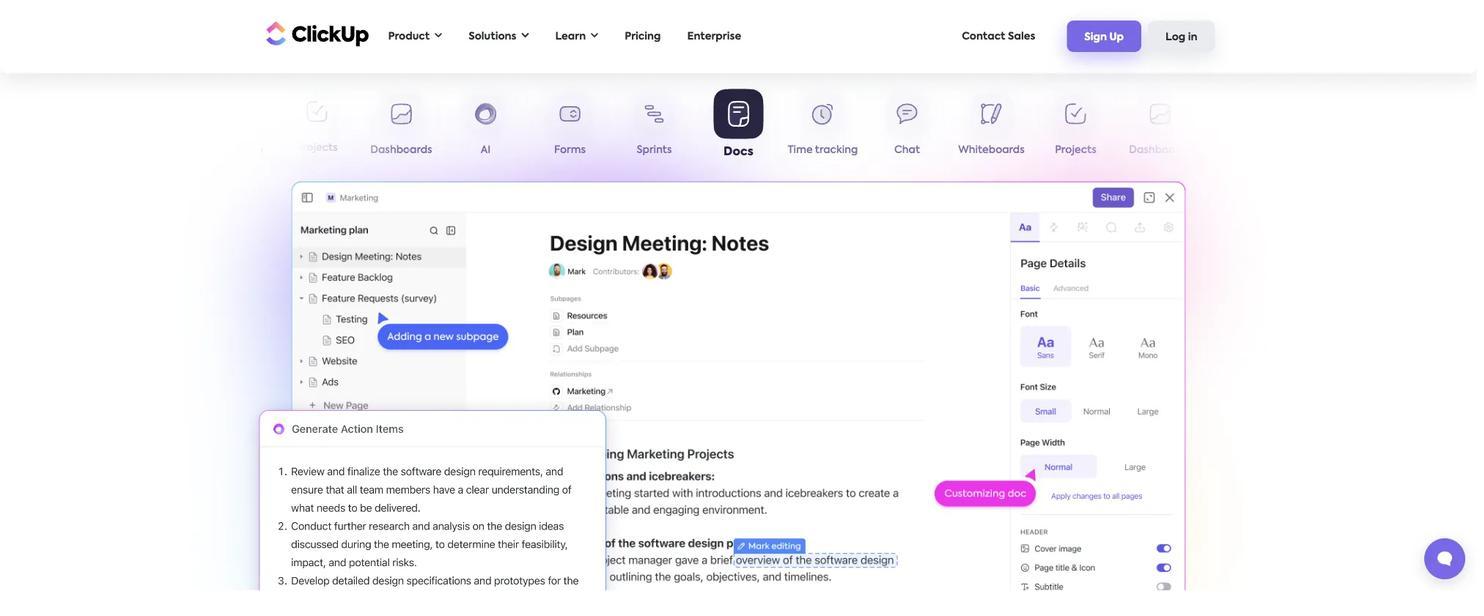 Task type: locate. For each thing, give the bounding box(es) containing it.
0 horizontal spatial whiteboards button
[[191, 94, 275, 162]]

in
[[1188, 32, 1197, 42]]

projects button
[[275, 92, 359, 159], [1034, 94, 1118, 162]]

product button
[[381, 21, 449, 51]]

1 horizontal spatial dashboards button
[[1118, 94, 1202, 162]]

1 horizontal spatial whiteboards
[[958, 145, 1025, 155]]

sign up button
[[1067, 21, 1141, 52]]

2 dashboards button from the left
[[1118, 94, 1202, 162]]

0 horizontal spatial whiteboards
[[200, 145, 266, 155]]

contact
[[962, 31, 1005, 41]]

1 horizontal spatial projects
[[1055, 145, 1096, 155]]

pricing link
[[617, 21, 668, 51]]

log in
[[1166, 32, 1197, 42]]

up
[[1109, 32, 1124, 42]]

ai button
[[443, 94, 528, 162]]

chat
[[894, 145, 920, 155]]

1 horizontal spatial whiteboards button
[[949, 94, 1034, 162]]

time
[[788, 145, 813, 155]]

1 dashboards from the left
[[370, 145, 432, 155]]

solutions
[[469, 31, 516, 41]]

1 whiteboards from the left
[[200, 145, 266, 155]]

sign up
[[1084, 32, 1124, 42]]

dashboards button
[[359, 94, 443, 162], [1118, 94, 1202, 162]]

log in link
[[1148, 21, 1215, 52]]

1 whiteboards button from the left
[[191, 94, 275, 162]]

learn button
[[548, 21, 606, 51]]

whiteboards
[[200, 145, 266, 155], [958, 145, 1025, 155]]

0 horizontal spatial dashboards button
[[359, 94, 443, 162]]

learn
[[555, 31, 586, 41]]

0 horizontal spatial dashboards
[[370, 145, 432, 155]]

whiteboards button
[[191, 94, 275, 162], [949, 94, 1034, 162]]

time tracking
[[788, 145, 858, 155]]

solutions button
[[461, 21, 536, 51]]

1 horizontal spatial dashboards
[[1129, 145, 1191, 155]]

2 dashboards from the left
[[1129, 145, 1191, 155]]

dashboards
[[370, 145, 432, 155], [1129, 145, 1191, 155]]

docs image
[[291, 182, 1186, 592], [240, 393, 625, 592]]

projects
[[296, 143, 338, 153], [1055, 145, 1096, 155]]

0 horizontal spatial projects
[[296, 143, 338, 153]]

chat button
[[865, 94, 949, 162]]

enterprise link
[[680, 21, 749, 51]]



Task type: describe. For each thing, give the bounding box(es) containing it.
log
[[1166, 32, 1186, 42]]

dashboards for 2nd dashboards button from the right
[[370, 145, 432, 155]]

1 horizontal spatial projects button
[[1034, 94, 1118, 162]]

clickup image
[[262, 20, 369, 47]]

time tracking button
[[781, 94, 865, 162]]

sprints button
[[612, 94, 696, 162]]

contact sales
[[962, 31, 1035, 41]]

sign
[[1084, 32, 1107, 42]]

product
[[388, 31, 430, 41]]

forms button
[[528, 94, 612, 162]]

sales
[[1008, 31, 1035, 41]]

contact sales link
[[955, 21, 1043, 51]]

ai
[[481, 145, 491, 155]]

enterprise
[[687, 31, 741, 41]]

tracking
[[815, 145, 858, 155]]

2 whiteboards from the left
[[958, 145, 1025, 155]]

2 whiteboards button from the left
[[949, 94, 1034, 162]]

forms
[[554, 145, 586, 155]]

docs
[[724, 146, 753, 158]]

docs button
[[696, 89, 781, 162]]

dashboards for first dashboards button from the right
[[1129, 145, 1191, 155]]

1 dashboards button from the left
[[359, 94, 443, 162]]

pricing
[[625, 31, 661, 41]]

sprints
[[637, 145, 672, 155]]

0 horizontal spatial projects button
[[275, 92, 359, 159]]



Task type: vqa. For each thing, say whether or not it's contained in the screenshot.
the left Streamline
no



